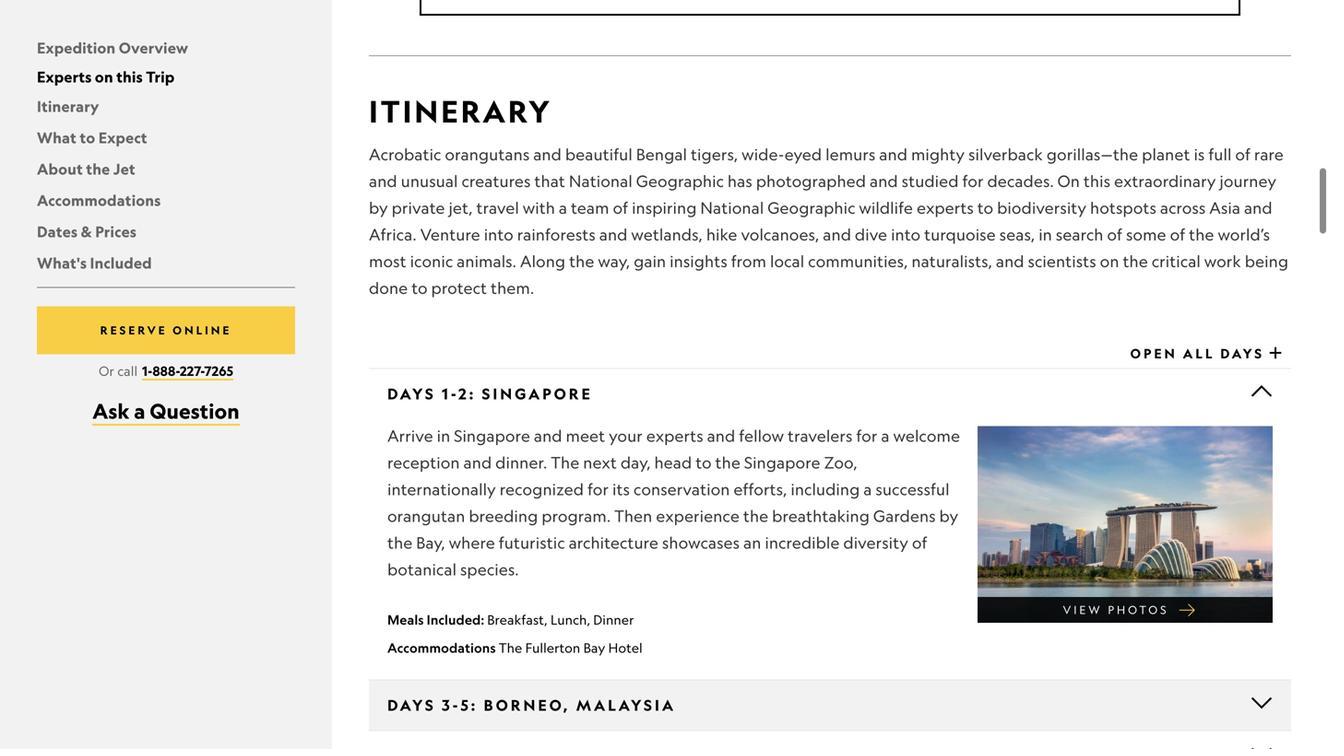 Task type: locate. For each thing, give the bounding box(es) containing it.
1 horizontal spatial the
[[551, 453, 580, 473]]

the down across
[[1189, 225, 1215, 244]]

0 horizontal spatial geographic
[[636, 172, 724, 191]]

of down gardens
[[912, 534, 928, 553]]

the up an
[[743, 507, 769, 526]]

0 horizontal spatial by
[[369, 198, 388, 218]]

hotel
[[608, 641, 643, 656]]

1 horizontal spatial geographic
[[768, 198, 856, 218]]

1 vertical spatial days
[[387, 385, 436, 404]]

in right arrive
[[437, 427, 450, 446]]

0 vertical spatial singapore
[[454, 427, 530, 446]]

and down "acrobatic"
[[369, 172, 397, 191]]

animals.
[[457, 252, 517, 271]]

1 horizontal spatial in
[[1039, 225, 1052, 244]]

internationally
[[387, 480, 496, 500]]

arrive in singapore and meet your experts and fellow travelers for a welcome reception and dinner. the next day, head to the singapore zoo, internationally recognized for its conservation efforts, including a successful orangutan breeding program. then experience the breathtaking gardens by the bay, where futuristic architecture showcases an incredible diversity of botanical species.
[[387, 427, 960, 580]]

fullerton
[[525, 641, 581, 656]]

1 horizontal spatial by
[[940, 507, 959, 526]]

a inside 'button'
[[134, 398, 145, 424]]

geographic down photographed
[[768, 198, 856, 218]]

itinerary
[[369, 93, 553, 130], [37, 97, 99, 116]]

eyed
[[785, 145, 822, 164]]

singapore down 'fellow'
[[744, 453, 821, 473]]

0 vertical spatial in
[[1039, 225, 1052, 244]]

2 vertical spatial days
[[387, 696, 436, 715]]

geographic
[[636, 172, 724, 191], [768, 198, 856, 218]]

this left 'trip'
[[116, 67, 143, 86]]

national down has
[[701, 198, 764, 218]]

by inside acrobatic orangutans and beautiful bengal tigers, wide-eyed lemurs and mighty silverback gorillas—the planet is full of rare and unusual creatures that national geographic has photographed and studied for decades. on this extraordinary journey by private jet, travel with a team of inspiring national geographic wildlife experts to biodiversity hotspots across asia and africa. venture into rainforests and wetlands, hike volcanoes, and dive into turquoise seas, in search of some of the world's most iconic animals. along the way, gain insights from local communities, naturalists, and scientists on the critical work being done to protect them.
[[369, 198, 388, 218]]

asia
[[1210, 198, 1241, 218]]

days left plus icon
[[1221, 346, 1265, 362]]

0 horizontal spatial experts
[[646, 427, 704, 446]]

1 horizontal spatial for
[[856, 427, 878, 446]]

or
[[99, 363, 114, 379]]

what
[[37, 128, 77, 147]]

experts up head
[[646, 427, 704, 446]]

this down gorillas—the
[[1084, 172, 1111, 191]]

full
[[1209, 145, 1232, 164]]

experts inside acrobatic orangutans and beautiful bengal tigers, wide-eyed lemurs and mighty silverback gorillas—the planet is full of rare and unusual creatures that national geographic has photographed and studied for decades. on this extraordinary journey by private jet, travel with a team of inspiring national geographic wildlife experts to biodiversity hotspots across asia and africa. venture into rainforests and wetlands, hike volcanoes, and dive into turquoise seas, in search of some of the world's most iconic animals. along the way, gain insights from local communities, naturalists, and scientists on the critical work being done to protect them.
[[917, 198, 974, 218]]

1 vertical spatial for
[[856, 427, 878, 446]]

1 horizontal spatial this
[[1084, 172, 1111, 191]]

0 vertical spatial for
[[963, 172, 984, 191]]

1 horizontal spatial national
[[701, 198, 764, 218]]

0 horizontal spatial national
[[569, 172, 633, 191]]

on down expedition overview
[[95, 67, 113, 86]]

1 horizontal spatial accommodations
[[387, 641, 496, 657]]

included:
[[427, 613, 484, 629]]

0 vertical spatial experts
[[917, 198, 974, 218]]

0 horizontal spatial for
[[588, 480, 609, 500]]

accommodations for accommodations
[[37, 191, 161, 210]]

botanical
[[387, 560, 457, 580]]

into down wildlife
[[891, 225, 921, 244]]

view photos
[[1063, 604, 1169, 617]]

where
[[449, 534, 495, 553]]

singapore up dinner.
[[454, 427, 530, 446]]

to right head
[[696, 453, 712, 473]]

mighty
[[911, 145, 965, 164]]

by
[[369, 198, 388, 218], [940, 507, 959, 526]]

the down meet on the bottom left
[[551, 453, 580, 473]]

accommodations the fullerton bay hotel
[[387, 641, 643, 657]]

the left jet
[[86, 160, 110, 178]]

reception
[[387, 453, 460, 473]]

national
[[569, 172, 633, 191], [701, 198, 764, 218]]

1 horizontal spatial experts
[[917, 198, 974, 218]]

arrow right new icon image
[[1179, 601, 1197, 620]]

1 horizontal spatial into
[[891, 225, 921, 244]]

communities,
[[808, 252, 908, 271]]

0 vertical spatial national
[[569, 172, 633, 191]]

by right gardens
[[940, 507, 959, 526]]

the inside the 'arrive in singapore and meet your experts and fellow travelers for a welcome reception and dinner. the next day, head to the singapore zoo, internationally recognized for its conservation efforts, including a successful orangutan breeding program. then experience the breathtaking gardens by the bay, where futuristic architecture showcases an incredible diversity of botanical species.'
[[551, 453, 580, 473]]

in down biodiversity
[[1039, 225, 1052, 244]]

jet
[[113, 160, 135, 178]]

on down search
[[1100, 252, 1119, 271]]

accommodations down included:
[[387, 641, 496, 657]]

a right the ask
[[134, 398, 145, 424]]

and up wildlife
[[870, 172, 898, 191]]

7265
[[204, 363, 233, 380]]

silverback
[[969, 145, 1043, 164]]

rare
[[1255, 145, 1284, 164]]

private
[[392, 198, 445, 218]]

across
[[1160, 198, 1206, 218]]

and down journey
[[1244, 198, 1273, 218]]

overview
[[119, 38, 188, 57]]

experts inside the 'arrive in singapore and meet your experts and fellow travelers for a welcome reception and dinner. the next day, head to the singapore zoo, internationally recognized for its conservation efforts, including a successful orangutan breeding program. then experience the breathtaking gardens by the bay, where futuristic architecture showcases an incredible diversity of botanical species.'
[[646, 427, 704, 446]]

about the jet
[[37, 160, 135, 178]]

what's included link
[[37, 254, 152, 273]]

and right lemurs
[[879, 145, 908, 164]]

what to expect
[[37, 128, 147, 147]]

1 vertical spatial the
[[499, 641, 522, 656]]

protect
[[431, 279, 487, 298]]

national down beautiful on the left of the page
[[569, 172, 633, 191]]

lemurs
[[826, 145, 876, 164]]

0 horizontal spatial itinerary
[[37, 97, 99, 116]]

dinner
[[593, 613, 634, 628]]

wildlife
[[859, 198, 913, 218]]

call
[[117, 363, 138, 379]]

africa.
[[369, 225, 417, 244]]

days for days 3-5: borneo, malaysia
[[387, 696, 436, 715]]

0 vertical spatial accommodations
[[37, 191, 161, 210]]

0 vertical spatial geographic
[[636, 172, 724, 191]]

for down silverback
[[963, 172, 984, 191]]

into
[[484, 225, 514, 244], [891, 225, 921, 244]]

about the jet link
[[37, 160, 135, 178]]

the down some
[[1123, 252, 1148, 271]]

gorillas—the
[[1047, 145, 1139, 164]]

view itinerary info image
[[1251, 743, 1273, 750]]

wide-
[[742, 145, 785, 164]]

tigers,
[[691, 145, 738, 164]]

and up communities,
[[823, 225, 851, 244]]

expedition overview link
[[37, 38, 188, 57]]

hide itinerary info image
[[1251, 381, 1273, 403]]

world's
[[1218, 225, 1270, 244]]

for left the its
[[588, 480, 609, 500]]

accommodations
[[37, 191, 161, 210], [387, 641, 496, 657]]

by up the africa.
[[369, 198, 388, 218]]

1- up reception
[[442, 385, 459, 404]]

scientists
[[1028, 252, 1097, 271]]

most
[[369, 252, 407, 271]]

geographic up inspiring
[[636, 172, 724, 191]]

futuristic
[[499, 534, 565, 553]]

0 horizontal spatial into
[[484, 225, 514, 244]]

3-
[[442, 696, 461, 715]]

acrobatic orangutans and beautiful bengal tigers, wide-eyed lemurs and mighty silverback gorillas—the planet is full of rare and unusual creatures that national geographic has photographed and studied for decades. on this extraordinary journey by private jet, travel with a team of inspiring national geographic wildlife experts to biodiversity hotspots across asia and africa. venture into rainforests and wetlands, hike volcanoes, and dive into turquoise seas, in search of some of the world's most iconic animals. along the way, gain insights from local communities, naturalists, and scientists on the critical work being done to protect them.
[[369, 145, 1289, 298]]

singapore
[[454, 427, 530, 446], [744, 453, 821, 473]]

1 vertical spatial accommodations
[[387, 641, 496, 657]]

lunch,
[[551, 613, 590, 628]]

itinerary down experts
[[37, 97, 99, 116]]

1 vertical spatial singapore
[[744, 453, 821, 473]]

1 vertical spatial in
[[437, 427, 450, 446]]

a left welcome
[[881, 427, 890, 446]]

orangutans
[[445, 145, 530, 164]]

its
[[613, 480, 630, 500]]

and left dinner.
[[464, 453, 492, 473]]

experts up turquoise
[[917, 198, 974, 218]]

0 vertical spatial the
[[551, 453, 580, 473]]

and left meet on the bottom left
[[534, 427, 562, 446]]

1 vertical spatial by
[[940, 507, 959, 526]]

0 horizontal spatial 1-
[[142, 363, 153, 380]]

0 horizontal spatial in
[[437, 427, 450, 446]]

1 horizontal spatial singapore
[[744, 453, 821, 473]]

1 vertical spatial on
[[1100, 252, 1119, 271]]

on inside acrobatic orangutans and beautiful bengal tigers, wide-eyed lemurs and mighty silverback gorillas—the planet is full of rare and unusual creatures that national geographic has photographed and studied for decades. on this extraordinary journey by private jet, travel with a team of inspiring national geographic wildlife experts to biodiversity hotspots across asia and africa. venture into rainforests and wetlands, hike volcanoes, and dive into turquoise seas, in search of some of the world's most iconic animals. along the way, gain insights from local communities, naturalists, and scientists on the critical work being done to protect them.
[[1100, 252, 1119, 271]]

plus icon image
[[1269, 342, 1282, 364]]

studied
[[902, 172, 959, 191]]

singapore
[[482, 385, 593, 404]]

1 horizontal spatial on
[[1100, 252, 1119, 271]]

for
[[963, 172, 984, 191], [856, 427, 878, 446], [588, 480, 609, 500]]

and up "way,"
[[599, 225, 628, 244]]

0 horizontal spatial on
[[95, 67, 113, 86]]

days left "3-"
[[387, 696, 436, 715]]

accommodations up dates & prices
[[37, 191, 161, 210]]

1 vertical spatial experts
[[646, 427, 704, 446]]

and up that
[[533, 145, 562, 164]]

1-888-227-7265 link
[[142, 363, 233, 381]]

and left 'fellow'
[[707, 427, 736, 446]]

itinerary up orangutans
[[369, 93, 553, 130]]

them.
[[491, 279, 534, 298]]

days
[[1221, 346, 1265, 362], [387, 385, 436, 404], [387, 696, 436, 715]]

2:
[[459, 385, 476, 404]]

in
[[1039, 225, 1052, 244], [437, 427, 450, 446]]

diversity
[[844, 534, 909, 553]]

0 vertical spatial by
[[369, 198, 388, 218]]

gain
[[634, 252, 666, 271]]

0 horizontal spatial accommodations
[[37, 191, 161, 210]]

the down meals included: breakfast, lunch, dinner
[[499, 641, 522, 656]]

0 vertical spatial this
[[116, 67, 143, 86]]

a right with
[[559, 198, 567, 218]]

2 vertical spatial for
[[588, 480, 609, 500]]

0 horizontal spatial this
[[116, 67, 143, 86]]

1 vertical spatial national
[[701, 198, 764, 218]]

to down iconic
[[412, 279, 428, 298]]

0 horizontal spatial the
[[499, 641, 522, 656]]

days up arrive
[[387, 385, 436, 404]]

2 horizontal spatial for
[[963, 172, 984, 191]]

1 horizontal spatial 1-
[[442, 385, 459, 404]]

of
[[1236, 145, 1251, 164], [613, 198, 628, 218], [1107, 225, 1123, 244], [1170, 225, 1186, 244], [912, 534, 928, 553]]

1 vertical spatial this
[[1084, 172, 1111, 191]]

volcanoes,
[[741, 225, 820, 244]]

into down the travel
[[484, 225, 514, 244]]

1- right call
[[142, 363, 153, 380]]

some
[[1126, 225, 1167, 244]]

for up zoo,
[[856, 427, 878, 446]]

iconic
[[410, 252, 453, 271]]



Task type: describe. For each thing, give the bounding box(es) containing it.
in inside the 'arrive in singapore and meet your experts and fellow travelers for a welcome reception and dinner. the next day, head to the singapore zoo, internationally recognized for its conservation efforts, including a successful orangutan breeding program. then experience the breathtaking gardens by the bay, where futuristic architecture showcases an incredible diversity of botanical species.'
[[437, 427, 450, 446]]

expect
[[98, 128, 147, 147]]

program.
[[542, 507, 611, 526]]

by inside the 'arrive in singapore and meet your experts and fellow travelers for a welcome reception and dinner. the next day, head to the singapore zoo, internationally recognized for its conservation efforts, including a successful orangutan breeding program. then experience the breathtaking gardens by the bay, where futuristic architecture showcases an incredible diversity of botanical species.'
[[940, 507, 959, 526]]

5:
[[461, 696, 478, 715]]

of inside the 'arrive in singapore and meet your experts and fellow travelers for a welcome reception and dinner. the next day, head to the singapore zoo, internationally recognized for its conservation efforts, including a successful orangutan breeding program. then experience the breathtaking gardens by the bay, where futuristic architecture showcases an incredible diversity of botanical species.'
[[912, 534, 928, 553]]

efforts,
[[734, 480, 787, 500]]

including
[[791, 480, 860, 500]]

travel
[[477, 198, 519, 218]]

227-
[[180, 363, 204, 380]]

bay,
[[416, 534, 445, 553]]

view
[[1063, 604, 1103, 617]]

open
[[1131, 346, 1178, 362]]

photos
[[1108, 604, 1169, 617]]

of right full
[[1236, 145, 1251, 164]]

the left "way,"
[[569, 252, 595, 271]]

breakfast,
[[487, 613, 548, 628]]

this inside acrobatic orangutans and beautiful bengal tigers, wide-eyed lemurs and mighty silverback gorillas—the planet is full of rare and unusual creatures that national geographic has photographed and studied for decades. on this extraordinary journey by private jet, travel with a team of inspiring national geographic wildlife experts to biodiversity hotspots across asia and africa. venture into rainforests and wetlands, hike volcanoes, and dive into turquoise seas, in search of some of the world's most iconic animals. along the way, gain insights from local communities, naturalists, and scientists on the critical work being done to protect them.
[[1084, 172, 1111, 191]]

that
[[535, 172, 565, 191]]

accommodations for accommodations the fullerton bay hotel
[[387, 641, 496, 657]]

beautiful
[[565, 145, 633, 164]]

to up turquoise
[[978, 198, 994, 218]]

of right team
[[613, 198, 628, 218]]

wetlands,
[[631, 225, 703, 244]]

seas,
[[1000, 225, 1035, 244]]

for inside acrobatic orangutans and beautiful bengal tigers, wide-eyed lemurs and mighty silverback gorillas—the planet is full of rare and unusual creatures that national geographic has photographed and studied for decades. on this extraordinary journey by private jet, travel with a team of inspiring national geographic wildlife experts to biodiversity hotspots across asia and africa. venture into rainforests and wetlands, hike volcanoes, and dive into turquoise seas, in search of some of the world's most iconic animals. along the way, gain insights from local communities, naturalists, and scientists on the critical work being done to protect them.
[[963, 172, 984, 191]]

reserve online link
[[37, 307, 295, 355]]

to right what
[[80, 128, 95, 147]]

of up critical
[[1170, 225, 1186, 244]]

hike
[[706, 225, 738, 244]]

acrobatic
[[369, 145, 441, 164]]

0 vertical spatial days
[[1221, 346, 1265, 362]]

to inside the 'arrive in singapore and meet your experts and fellow travelers for a welcome reception and dinner. the next day, head to the singapore zoo, internationally recognized for its conservation efforts, including a successful orangutan breeding program. then experience the breathtaking gardens by the bay, where futuristic architecture showcases an incredible diversity of botanical species.'
[[696, 453, 712, 473]]

arrive
[[387, 427, 433, 446]]

way,
[[598, 252, 630, 271]]

days for days 1-2: singapore
[[387, 385, 436, 404]]

borneo,
[[484, 696, 570, 715]]

what's
[[37, 254, 87, 273]]

decades.
[[988, 172, 1054, 191]]

work
[[1205, 252, 1242, 271]]

dates
[[37, 222, 78, 241]]

1 horizontal spatial itinerary
[[369, 93, 553, 130]]

in inside acrobatic orangutans and beautiful bengal tigers, wide-eyed lemurs and mighty silverback gorillas—the planet is full of rare and unusual creatures that national geographic has photographed and studied for decades. on this extraordinary journey by private jet, travel with a team of inspiring national geographic wildlife experts to biodiversity hotspots across asia and africa. venture into rainforests and wetlands, hike volcanoes, and dive into turquoise seas, in search of some of the world's most iconic animals. along the way, gain insights from local communities, naturalists, and scientists on the critical work being done to protect them.
[[1039, 225, 1052, 244]]

a right including
[[864, 480, 872, 500]]

unusual
[[401, 172, 458, 191]]

insights
[[670, 252, 728, 271]]

2 into from the left
[[891, 225, 921, 244]]

dates & prices link
[[37, 222, 137, 241]]

incredible
[[765, 534, 840, 553]]

ask a question
[[92, 398, 240, 424]]

photographed
[[756, 172, 866, 191]]

buildings in the city of singapore along a waterfront area image
[[978, 427, 1273, 623]]

zoo,
[[824, 453, 858, 473]]

1 vertical spatial geographic
[[768, 198, 856, 218]]

ask
[[92, 398, 130, 424]]

team
[[571, 198, 609, 218]]

an
[[744, 534, 761, 553]]

1 into from the left
[[484, 225, 514, 244]]

dates & prices
[[37, 222, 137, 241]]

prices
[[95, 222, 137, 241]]

reserve online
[[100, 324, 232, 338]]

done
[[369, 279, 408, 298]]

creatures
[[462, 172, 531, 191]]

welcome
[[893, 427, 960, 446]]

inspiring
[[632, 198, 697, 218]]

species.
[[460, 560, 519, 580]]

included
[[90, 254, 152, 273]]

fellow
[[739, 427, 784, 446]]

0 horizontal spatial singapore
[[454, 427, 530, 446]]

successful
[[876, 480, 950, 500]]

about
[[37, 160, 83, 178]]

the up efforts,
[[715, 453, 741, 473]]

then
[[614, 507, 653, 526]]

trip
[[146, 67, 175, 86]]

showcases
[[662, 534, 740, 553]]

with
[[523, 198, 555, 218]]

of down hotspots
[[1107, 225, 1123, 244]]

next
[[583, 453, 617, 473]]

search
[[1056, 225, 1104, 244]]

experts
[[37, 67, 92, 86]]

the inside accommodations the fullerton bay hotel
[[499, 641, 522, 656]]

or call 1-888-227-7265
[[99, 363, 233, 380]]

breathtaking
[[772, 507, 870, 526]]

journey
[[1220, 172, 1277, 191]]

reserve
[[100, 324, 168, 338]]

architecture
[[569, 534, 659, 553]]

expedition overview
[[37, 38, 188, 57]]

days 1-2: singapore
[[387, 385, 593, 404]]

experts on this trip link
[[37, 67, 175, 86]]

biodiversity
[[997, 198, 1087, 218]]

0 vertical spatial on
[[95, 67, 113, 86]]

view itinerary info image
[[1251, 692, 1273, 714]]

question
[[150, 398, 240, 424]]

what's included
[[37, 254, 152, 273]]

travelers
[[788, 427, 853, 446]]

888-
[[153, 363, 180, 380]]

what to expect link
[[37, 128, 147, 147]]

all
[[1183, 346, 1215, 362]]

extraordinary
[[1114, 172, 1216, 191]]

dive
[[855, 225, 888, 244]]

open all days
[[1131, 346, 1265, 362]]

0 vertical spatial 1-
[[142, 363, 153, 380]]

gardens
[[874, 507, 936, 526]]

the left bay,
[[387, 534, 413, 553]]

has
[[728, 172, 753, 191]]

a inside acrobatic orangutans and beautiful bengal tigers, wide-eyed lemurs and mighty silverback gorillas—the planet is full of rare and unusual creatures that national geographic has photographed and studied for decades. on this extraordinary journey by private jet, travel with a team of inspiring national geographic wildlife experts to biodiversity hotspots across asia and africa. venture into rainforests and wetlands, hike volcanoes, and dive into turquoise seas, in search of some of the world's most iconic animals. along the way, gain insights from local communities, naturalists, and scientists on the critical work being done to protect them.
[[559, 198, 567, 218]]

1 vertical spatial 1-
[[442, 385, 459, 404]]

orangutan
[[387, 507, 465, 526]]

and down seas,
[[996, 252, 1025, 271]]

from
[[731, 252, 767, 271]]

breeding
[[469, 507, 538, 526]]

bay
[[584, 641, 605, 656]]

naturalists,
[[912, 252, 993, 271]]

ask a question button
[[92, 398, 240, 426]]

recognized
[[500, 480, 584, 500]]

accommodations link
[[37, 191, 161, 210]]



Task type: vqa. For each thing, say whether or not it's contained in the screenshot.
Itinerary
yes



